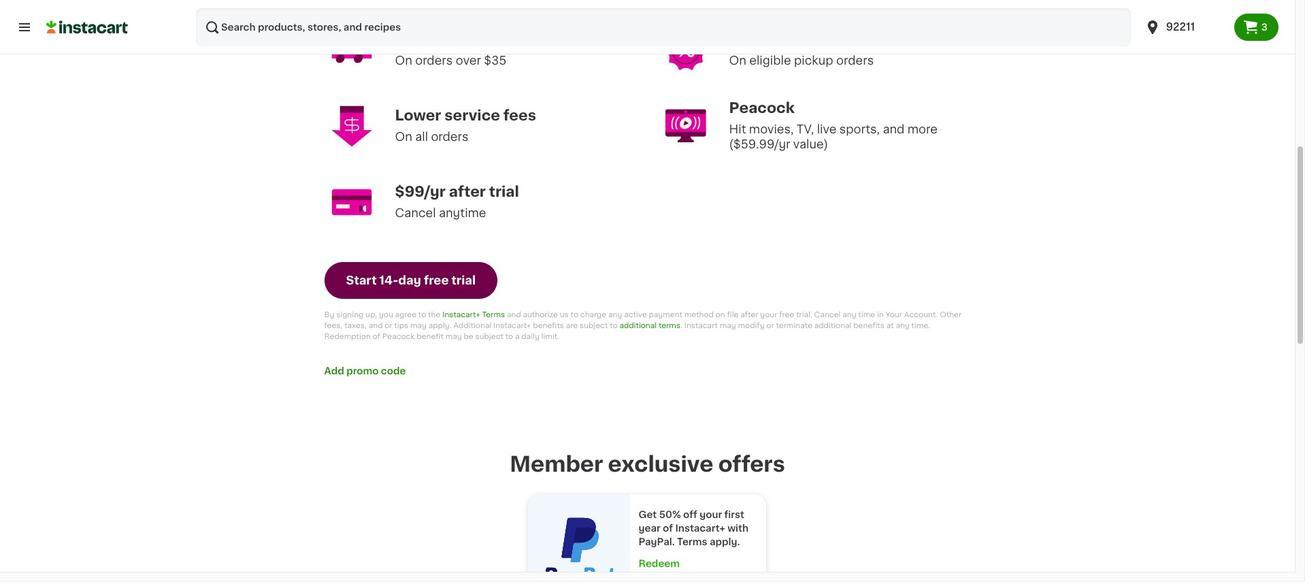 Task type: locate. For each thing, give the bounding box(es) containing it.
1 vertical spatial peacock
[[383, 333, 415, 340]]

0 vertical spatial subject
[[580, 322, 608, 329]]

at
[[887, 322, 894, 329]]

after
[[449, 184, 486, 199], [741, 311, 759, 318]]

additional
[[620, 322, 657, 329], [815, 322, 852, 329]]

free up terminate
[[780, 311, 795, 318]]

instacart+ down off
[[676, 524, 726, 533]]

0 horizontal spatial of
[[373, 333, 381, 340]]

orders down delivery at the left top of the page
[[415, 55, 453, 66]]

1 horizontal spatial or
[[767, 322, 775, 329]]

us
[[560, 311, 569, 318]]

0 vertical spatial your
[[761, 311, 778, 318]]

1 or from the left
[[385, 322, 393, 329]]

apply. inside get 50% off your first year of instacart+ with paypal. terms apply.
[[710, 537, 740, 547]]

or inside and authorize us to charge any active payment method on file after your free trial. cancel any time in your account. other fees, taxes, and or tips may apply. additional instacart+ benefits are subject to
[[385, 322, 393, 329]]

may inside and authorize us to charge any active payment method on file after your free trial. cancel any time in your account. other fees, taxes, and or tips may apply. additional instacart+ benefits are subject to
[[411, 322, 427, 329]]

1 horizontal spatial cancel
[[815, 311, 841, 318]]

get 50% off your first year of instacart+ with paypal. terms apply.
[[639, 510, 751, 547]]

terms up additional
[[482, 311, 505, 318]]

promo
[[347, 366, 379, 376]]

lower
[[395, 108, 441, 122]]

free right day
[[424, 275, 449, 286]]

0 horizontal spatial may
[[411, 322, 427, 329]]

peacock
[[730, 100, 795, 115], [383, 333, 415, 340]]

your right off
[[700, 510, 723, 519]]

2 horizontal spatial and
[[883, 124, 905, 135]]

0 horizontal spatial peacock
[[383, 333, 415, 340]]

or
[[385, 322, 393, 329], [767, 322, 775, 329]]

redeem
[[639, 559, 680, 568]]

on for 5% credit back
[[730, 55, 747, 66]]

0 horizontal spatial apply.
[[429, 322, 452, 329]]

0 horizontal spatial any
[[609, 311, 623, 318]]

more
[[908, 124, 938, 135]]

after up anytime
[[449, 184, 486, 199]]

may
[[411, 322, 427, 329], [720, 322, 736, 329], [446, 333, 462, 340]]

0 vertical spatial and
[[883, 124, 905, 135]]

1 vertical spatial terms
[[678, 537, 708, 547]]

1 horizontal spatial after
[[741, 311, 759, 318]]

or down you
[[385, 322, 393, 329]]

terms
[[482, 311, 505, 318], [678, 537, 708, 547]]

of down 50%
[[663, 524, 673, 533]]

1 vertical spatial cancel
[[815, 311, 841, 318]]

after inside and authorize us to charge any active payment method on file after your free trial. cancel any time in your account. other fees, taxes, and or tips may apply. additional instacart+ benefits are subject to
[[741, 311, 759, 318]]

1 vertical spatial apply.
[[710, 537, 740, 547]]

0 vertical spatial apply.
[[429, 322, 452, 329]]

3 button
[[1235, 14, 1279, 41]]

member
[[510, 454, 604, 474]]

the
[[428, 311, 441, 318]]

0 horizontal spatial cancel
[[395, 207, 436, 218]]

apply. down the
[[429, 322, 452, 329]]

0 vertical spatial after
[[449, 184, 486, 199]]

any left time
[[843, 311, 857, 318]]

up,
[[366, 311, 377, 318]]

may for additional terms . instacart may modify or terminate additional benefits at any time.
[[720, 322, 736, 329]]

2 horizontal spatial instacart+
[[676, 524, 726, 533]]

1 vertical spatial subject
[[476, 333, 504, 340]]

any right the at
[[896, 322, 910, 329]]

on for lower service fees
[[395, 131, 413, 142]]

1 horizontal spatial trial
[[489, 184, 519, 199]]

apply. down the with
[[710, 537, 740, 547]]

0 horizontal spatial instacart+
[[443, 311, 480, 318]]

your inside and authorize us to charge any active payment method on file after your free trial. cancel any time in your account. other fees, taxes, and or tips may apply. additional instacart+ benefits are subject to
[[761, 311, 778, 318]]

fee
[[483, 32, 507, 46]]

1 vertical spatial free
[[780, 311, 795, 318]]

subject down charge
[[580, 322, 608, 329]]

on down $0
[[395, 55, 413, 66]]

you
[[379, 311, 393, 318]]

and down up,
[[369, 322, 383, 329]]

instacart+ up the a
[[494, 322, 531, 329]]

None search field
[[196, 8, 1131, 46]]

instacart logo image
[[46, 19, 128, 35]]

and inside hit movies, tv, live sports, and more ($59.99/yr value)
[[883, 124, 905, 135]]

1 horizontal spatial benefits
[[854, 322, 885, 329]]

1 horizontal spatial of
[[663, 524, 673, 533]]

in
[[878, 311, 884, 318]]

free inside and authorize us to charge any active payment method on file after your free trial. cancel any time in your account. other fees, taxes, and or tips may apply. additional instacart+ benefits are subject to
[[780, 311, 795, 318]]

or right modify
[[767, 322, 775, 329]]

Search field
[[196, 8, 1131, 46]]

1 horizontal spatial free
[[780, 311, 795, 318]]

1 horizontal spatial may
[[446, 333, 462, 340]]

2 horizontal spatial may
[[720, 322, 736, 329]]

0 horizontal spatial trial
[[452, 275, 476, 286]]

start 14-day free trial button
[[324, 262, 498, 299]]

14-
[[380, 275, 399, 286]]

may left be
[[446, 333, 462, 340]]

to
[[419, 311, 426, 318], [571, 311, 579, 318], [610, 322, 618, 329], [506, 333, 513, 340]]

and
[[883, 124, 905, 135], [507, 311, 521, 318], [369, 322, 383, 329]]

apply. inside and authorize us to charge any active payment method on file after your free trial. cancel any time in your account. other fees, taxes, and or tips may apply. additional instacart+ benefits are subject to
[[429, 322, 452, 329]]

may for redemption of peacock benefit may be subject to a daily limit.
[[446, 333, 462, 340]]

may down by signing up, you agree to the instacart+ terms
[[411, 322, 427, 329]]

0 vertical spatial terms
[[482, 311, 505, 318]]

0 vertical spatial of
[[373, 333, 381, 340]]

active
[[624, 311, 647, 318]]

peacock up movies,
[[730, 100, 795, 115]]

1 vertical spatial instacart+
[[494, 322, 531, 329]]

1 vertical spatial trial
[[452, 275, 476, 286]]

delivery
[[418, 32, 480, 46]]

0 horizontal spatial and
[[369, 322, 383, 329]]

0 vertical spatial trial
[[489, 184, 519, 199]]

authorize
[[523, 311, 558, 318]]

terminate
[[776, 322, 813, 329]]

member exclusive offers
[[510, 454, 786, 474]]

your inside get 50% off your first year of instacart+ with paypal. terms apply.
[[700, 510, 723, 519]]

1 horizontal spatial peacock
[[730, 100, 795, 115]]

1 horizontal spatial your
[[761, 311, 778, 318]]

cancel right trial.
[[815, 311, 841, 318]]

free inside button
[[424, 275, 449, 286]]

free
[[424, 275, 449, 286], [780, 311, 795, 318]]

$99/yr after trial
[[395, 184, 519, 199]]

file
[[728, 311, 739, 318]]

subject down additional
[[476, 333, 504, 340]]

0 horizontal spatial free
[[424, 275, 449, 286]]

terms up redeem button
[[678, 537, 708, 547]]

1 horizontal spatial additional
[[815, 322, 852, 329]]

of down up,
[[373, 333, 381, 340]]

instacart+ for get 50% off your first year of instacart+ with paypal. terms apply.
[[676, 524, 726, 533]]

additional down active
[[620, 322, 657, 329]]

1 vertical spatial your
[[700, 510, 723, 519]]

peacock down tips
[[383, 333, 415, 340]]

0 horizontal spatial or
[[385, 322, 393, 329]]

back
[[804, 32, 841, 46]]

your up the additional terms . instacart may modify or terminate additional benefits at any time.
[[761, 311, 778, 318]]

may inside redemption of peacock benefit may be subject to a daily limit.
[[446, 333, 462, 340]]

1 horizontal spatial apply.
[[710, 537, 740, 547]]

of inside redemption of peacock benefit may be subject to a daily limit.
[[373, 333, 381, 340]]

any
[[609, 311, 623, 318], [843, 311, 857, 318], [896, 322, 910, 329]]

1 horizontal spatial subject
[[580, 322, 608, 329]]

all
[[415, 131, 428, 142]]

50%
[[660, 510, 681, 519]]

instacart+ inside and authorize us to charge any active payment method on file after your free trial. cancel any time in your account. other fees, taxes, and or tips may apply. additional instacart+ benefits are subject to
[[494, 322, 531, 329]]

0 horizontal spatial your
[[700, 510, 723, 519]]

instacart
[[685, 322, 718, 329]]

may down "file"
[[720, 322, 736, 329]]

and up the a
[[507, 311, 521, 318]]

0 vertical spatial instacart+
[[443, 311, 480, 318]]

2 vertical spatial instacart+
[[676, 524, 726, 533]]

2 vertical spatial and
[[369, 322, 383, 329]]

your
[[761, 311, 778, 318], [700, 510, 723, 519]]

of inside get 50% off your first year of instacart+ with paypal. terms apply.
[[663, 524, 673, 533]]

instacart+ up additional
[[443, 311, 480, 318]]

1 benefits from the left
[[533, 322, 564, 329]]

any left active
[[609, 311, 623, 318]]

additional right terminate
[[815, 322, 852, 329]]

0 horizontal spatial additional
[[620, 322, 657, 329]]

after up modify
[[741, 311, 759, 318]]

subject
[[580, 322, 608, 329], [476, 333, 504, 340]]

1 vertical spatial of
[[663, 524, 673, 533]]

instacart+ terms link
[[443, 311, 505, 318]]

3
[[1262, 22, 1268, 32]]

0 horizontal spatial subject
[[476, 333, 504, 340]]

payment
[[649, 311, 683, 318]]

0 horizontal spatial after
[[449, 184, 486, 199]]

credit
[[756, 32, 801, 46]]

be
[[464, 333, 474, 340]]

benefits up "limit."
[[533, 322, 564, 329]]

cancel down $99/yr
[[395, 207, 436, 218]]

and left more
[[883, 124, 905, 135]]

trial
[[489, 184, 519, 199], [452, 275, 476, 286]]

agree
[[395, 311, 417, 318]]

instacart+ inside get 50% off your first year of instacart+ with paypal. terms apply.
[[676, 524, 726, 533]]

trial.
[[797, 311, 813, 318]]

additional terms link
[[620, 322, 681, 329]]

2 benefits from the left
[[854, 322, 885, 329]]

1 vertical spatial after
[[741, 311, 759, 318]]

peacock inside redemption of peacock benefit may be subject to a daily limit.
[[383, 333, 415, 340]]

1 horizontal spatial instacart+
[[494, 322, 531, 329]]

redemption of peacock benefit may be subject to a daily limit.
[[324, 322, 933, 340]]

start 14-day free trial
[[346, 275, 476, 286]]

instacart+
[[443, 311, 480, 318], [494, 322, 531, 329], [676, 524, 726, 533]]

signing
[[336, 311, 364, 318]]

1 horizontal spatial any
[[843, 311, 857, 318]]

benefits down time
[[854, 322, 885, 329]]

add promo code
[[324, 366, 406, 376]]

on left all
[[395, 131, 413, 142]]

92211 button
[[1145, 8, 1227, 46]]

cancel inside and authorize us to charge any active payment method on file after your free trial. cancel any time in your account. other fees, taxes, and or tips may apply. additional instacart+ benefits are subject to
[[815, 311, 841, 318]]

with
[[728, 524, 749, 533]]

0 vertical spatial peacock
[[730, 100, 795, 115]]

1 horizontal spatial and
[[507, 311, 521, 318]]

additional terms . instacart may modify or terminate additional benefits at any time.
[[620, 322, 931, 329]]

on down 5%
[[730, 55, 747, 66]]

to left the a
[[506, 333, 513, 340]]

0 vertical spatial free
[[424, 275, 449, 286]]

1 horizontal spatial terms
[[678, 537, 708, 547]]

on
[[395, 55, 413, 66], [730, 55, 747, 66], [395, 131, 413, 142]]

0 horizontal spatial benefits
[[533, 322, 564, 329]]



Task type: describe. For each thing, give the bounding box(es) containing it.
to inside redemption of peacock benefit may be subject to a daily limit.
[[506, 333, 513, 340]]

by
[[324, 311, 335, 318]]

lower service fees
[[395, 108, 536, 122]]

exclusive
[[608, 454, 714, 474]]

tips
[[394, 322, 409, 329]]

a
[[515, 333, 520, 340]]

5%
[[730, 32, 753, 46]]

orders down lower service fees
[[431, 131, 469, 142]]

$35
[[484, 55, 507, 66]]

.
[[681, 322, 683, 329]]

tv,
[[797, 124, 815, 135]]

anytime
[[439, 207, 487, 218]]

orders down the back
[[837, 55, 874, 66]]

on orders over $35
[[395, 55, 507, 66]]

fees
[[504, 108, 536, 122]]

other
[[940, 311, 962, 318]]

($59.99/yr
[[730, 139, 791, 150]]

$0
[[395, 32, 415, 46]]

cancel anytime
[[395, 207, 487, 218]]

$99/yr
[[395, 184, 446, 199]]

subject inside redemption of peacock benefit may be subject to a daily limit.
[[476, 333, 504, 340]]

2 additional from the left
[[815, 322, 852, 329]]

redeem button
[[639, 557, 759, 571]]

on
[[716, 311, 726, 318]]

modify
[[738, 322, 765, 329]]

your
[[886, 311, 903, 318]]

2 horizontal spatial any
[[896, 322, 910, 329]]

are
[[566, 322, 578, 329]]

taxes,
[[345, 322, 367, 329]]

by signing up, you agree to the instacart+ terms
[[324, 311, 505, 318]]

benefit
[[417, 333, 444, 340]]

value)
[[794, 139, 829, 150]]

0 vertical spatial cancel
[[395, 207, 436, 218]]

paypal.
[[639, 537, 675, 547]]

add
[[324, 366, 344, 376]]

instacart+ for by signing up, you agree to the instacart+ terms
[[443, 311, 480, 318]]

time
[[859, 311, 876, 318]]

year
[[639, 524, 661, 533]]

live
[[817, 124, 837, 135]]

1 additional from the left
[[620, 322, 657, 329]]

off
[[684, 510, 698, 519]]

92211 button
[[1137, 8, 1235, 46]]

charge
[[581, 311, 607, 318]]

terms
[[659, 322, 681, 329]]

additional
[[454, 322, 492, 329]]

on for $0 delivery fee
[[395, 55, 413, 66]]

0 horizontal spatial terms
[[482, 311, 505, 318]]

subject inside and authorize us to charge any active payment method on file after your free trial. cancel any time in your account. other fees, taxes, and or tips may apply. additional instacart+ benefits are subject to
[[580, 322, 608, 329]]

fees,
[[324, 322, 343, 329]]

time.
[[912, 322, 931, 329]]

movies,
[[750, 124, 794, 135]]

sports,
[[840, 124, 880, 135]]

to left the
[[419, 311, 426, 318]]

$0 delivery fee
[[395, 32, 507, 46]]

on all orders
[[395, 131, 469, 142]]

day
[[399, 275, 421, 286]]

trial inside button
[[452, 275, 476, 286]]

code
[[381, 366, 406, 376]]

method
[[685, 311, 714, 318]]

hit movies, tv, live sports, and more ($59.99/yr value)
[[730, 124, 941, 150]]

limit.
[[542, 333, 560, 340]]

account.
[[905, 311, 939, 318]]

over
[[456, 55, 481, 66]]

to left additional terms link
[[610, 322, 618, 329]]

add promo code button
[[324, 364, 406, 378]]

92211
[[1167, 22, 1196, 32]]

offers
[[719, 454, 786, 474]]

service
[[445, 108, 500, 122]]

start
[[346, 275, 377, 286]]

eligible
[[750, 55, 792, 66]]

on eligible pickup orders
[[730, 55, 874, 66]]

terms inside get 50% off your first year of instacart+ with paypal. terms apply.
[[678, 537, 708, 547]]

hit
[[730, 124, 747, 135]]

to right us
[[571, 311, 579, 318]]

get
[[639, 510, 657, 519]]

benefits inside and authorize us to charge any active payment method on file after your free trial. cancel any time in your account. other fees, taxes, and or tips may apply. additional instacart+ benefits are subject to
[[533, 322, 564, 329]]

2 or from the left
[[767, 322, 775, 329]]

redemption
[[324, 333, 371, 340]]

first
[[725, 510, 745, 519]]

1 vertical spatial and
[[507, 311, 521, 318]]

daily
[[522, 333, 540, 340]]



Task type: vqa. For each thing, say whether or not it's contained in the screenshot.
or inside the "AND AUTHORIZE US TO CHARGE ANY ACTIVE PAYMENT METHOD ON FILE AFTER YOUR FREE TRIAL. CANCEL ANY TIME IN YOUR ACCOUNT. OTHER FEES, TAXES, AND OR TIPS MAY APPLY. ADDITIONAL INSTACART+ BENEFITS ARE SUBJECT TO"
yes



